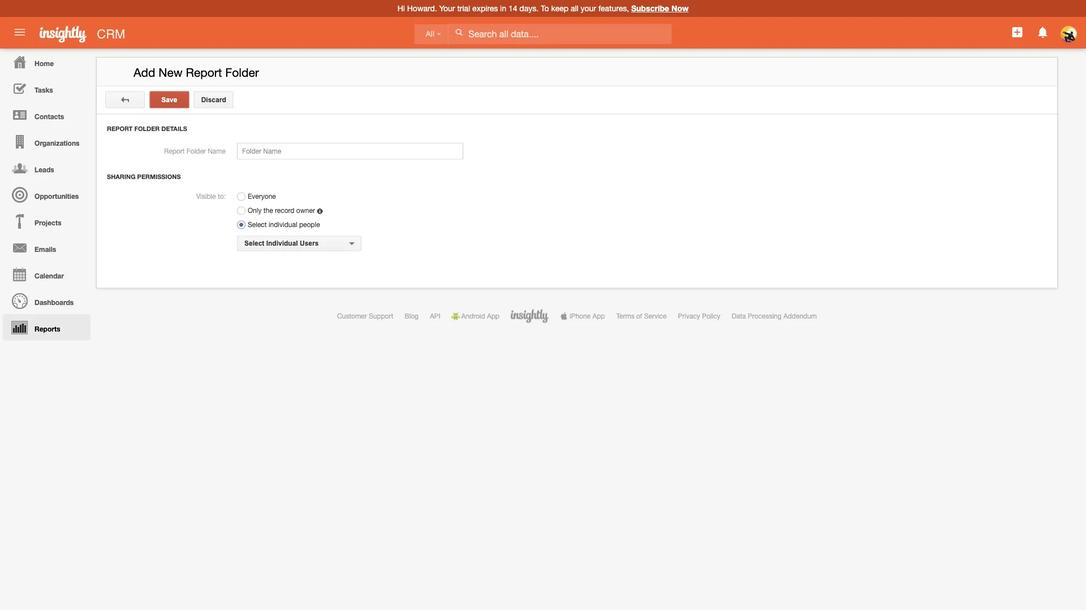 Task type: describe. For each thing, give the bounding box(es) containing it.
select individual people
[[248, 221, 320, 229]]

Search all data.... text field
[[449, 24, 672, 44]]

contacts
[[35, 113, 64, 120]]

processing
[[748, 313, 782, 320]]

your
[[581, 4, 596, 13]]

android app
[[461, 313, 499, 320]]

all
[[571, 4, 578, 13]]

visible
[[196, 192, 216, 200]]

sharing
[[107, 173, 135, 181]]

details
[[161, 125, 187, 133]]

reports link
[[3, 315, 91, 341]]

to:
[[218, 192, 226, 200]]

emails
[[35, 246, 56, 253]]

report folder name
[[164, 147, 226, 155]]

contacts link
[[3, 102, 91, 128]]

home
[[35, 59, 54, 67]]

select individual users button
[[237, 236, 361, 251]]

new
[[159, 66, 183, 79]]

calendar link
[[3, 261, 91, 288]]

expires
[[472, 4, 498, 13]]

individual
[[269, 221, 297, 229]]

all link
[[414, 24, 449, 44]]

individual
[[266, 240, 298, 247]]

crm
[[97, 27, 125, 41]]

sharing permissions
[[107, 173, 181, 181]]

add new report folder
[[134, 66, 259, 79]]

dashboards link
[[3, 288, 91, 315]]

keep
[[551, 4, 569, 13]]

support
[[369, 313, 393, 320]]

in
[[500, 4, 506, 13]]

of
[[636, 313, 642, 320]]

folder for report folder name
[[187, 147, 206, 155]]

to
[[541, 4, 549, 13]]

customer support
[[337, 313, 393, 320]]

only
[[248, 207, 262, 215]]

data processing addendum link
[[732, 313, 817, 320]]

notifications image
[[1036, 25, 1050, 39]]

customer support link
[[337, 313, 393, 320]]

permissions
[[137, 173, 181, 181]]

14
[[509, 4, 517, 13]]

now
[[671, 4, 689, 13]]

privacy
[[678, 313, 700, 320]]

tasks link
[[3, 75, 91, 102]]

subscribe
[[631, 4, 669, 13]]

terms
[[616, 313, 634, 320]]

record
[[275, 207, 294, 215]]

subscribe now link
[[631, 4, 689, 13]]

hi
[[397, 4, 405, 13]]

leads
[[35, 166, 54, 174]]

add
[[134, 66, 155, 79]]

terms of service
[[616, 313, 667, 320]]

folder for report folder details
[[134, 125, 160, 133]]

discard button
[[194, 91, 233, 108]]

privacy policy
[[678, 313, 720, 320]]

hi howard. your trial expires in 14 days. to keep all your features, subscribe now
[[397, 4, 689, 13]]



Task type: vqa. For each thing, say whether or not it's contained in the screenshot.
"row" containing Carlos Smith
no



Task type: locate. For each thing, give the bounding box(es) containing it.
howard.
[[407, 4, 437, 13]]

people
[[299, 221, 320, 229]]

0 vertical spatial select
[[248, 221, 267, 229]]

home link
[[3, 49, 91, 75]]

data processing addendum
[[732, 313, 817, 320]]

2 vertical spatial folder
[[187, 147, 206, 155]]

1 horizontal spatial folder
[[187, 147, 206, 155]]

select down only
[[248, 221, 267, 229]]

app right "android"
[[487, 313, 499, 320]]

0 horizontal spatial folder
[[134, 125, 160, 133]]

owner
[[296, 207, 315, 215]]

report for report folder details
[[107, 125, 133, 133]]

2 vertical spatial report
[[164, 147, 185, 155]]

blog
[[405, 313, 419, 320]]

organizations
[[35, 139, 79, 147]]

this record will only be visible to its creator and administrators. image
[[317, 209, 323, 214]]

0 horizontal spatial report
[[107, 125, 133, 133]]

service
[[644, 313, 667, 320]]

trial
[[457, 4, 470, 13]]

terms of service link
[[616, 313, 667, 320]]

report up discard
[[186, 66, 222, 79]]

android
[[461, 313, 485, 320]]

1 vertical spatial folder
[[134, 125, 160, 133]]

policy
[[702, 313, 720, 320]]

2 horizontal spatial report
[[186, 66, 222, 79]]

select individual users
[[244, 240, 319, 247]]

1 vertical spatial select
[[244, 240, 264, 247]]

1 app from the left
[[487, 313, 499, 320]]

folder left name
[[187, 147, 206, 155]]

select for select individual users
[[244, 240, 264, 247]]

1 horizontal spatial app
[[592, 313, 605, 320]]

calendar
[[35, 272, 64, 280]]

select left individual
[[244, 240, 264, 247]]

select for select individual people
[[248, 221, 267, 229]]

opportunities
[[35, 192, 79, 200]]

white image
[[455, 28, 463, 36]]

days.
[[520, 4, 539, 13]]

folder left details
[[134, 125, 160, 133]]

None radio
[[237, 193, 246, 201], [237, 221, 246, 229], [237, 193, 246, 201], [237, 221, 246, 229]]

the
[[263, 207, 273, 215]]

select
[[248, 221, 267, 229], [244, 240, 264, 247]]

visible to:
[[196, 192, 226, 200]]

iphone app
[[570, 313, 605, 320]]

back image
[[121, 96, 129, 104]]

projects link
[[3, 208, 91, 235]]

privacy policy link
[[678, 313, 720, 320]]

0 horizontal spatial app
[[487, 313, 499, 320]]

tasks
[[35, 86, 53, 94]]

users
[[300, 240, 319, 247]]

discard
[[201, 96, 226, 104]]

app right iphone
[[592, 313, 605, 320]]

folder up discard
[[225, 66, 259, 79]]

report folder details
[[107, 125, 187, 133]]

emails link
[[3, 235, 91, 261]]

save
[[161, 96, 177, 104]]

Only the record owner radio
[[237, 207, 246, 215]]

app
[[487, 313, 499, 320], [592, 313, 605, 320]]

report down back icon
[[107, 125, 133, 133]]

0 vertical spatial report
[[186, 66, 222, 79]]

everyone
[[248, 193, 276, 201]]

1 horizontal spatial report
[[164, 147, 185, 155]]

navigation
[[0, 49, 91, 341]]

features,
[[598, 4, 629, 13]]

select inside button
[[244, 240, 264, 247]]

report
[[186, 66, 222, 79], [107, 125, 133, 133], [164, 147, 185, 155]]

folder
[[225, 66, 259, 79], [134, 125, 160, 133], [187, 147, 206, 155]]

leads link
[[3, 155, 91, 182]]

app for android app
[[487, 313, 499, 320]]

2 horizontal spatial folder
[[225, 66, 259, 79]]

blog link
[[405, 313, 419, 320]]

android app link
[[452, 313, 499, 320]]

report down details
[[164, 147, 185, 155]]

0 vertical spatial folder
[[225, 66, 259, 79]]

save button
[[150, 91, 189, 108]]

2 app from the left
[[592, 313, 605, 320]]

addendum
[[783, 313, 817, 320]]

report for report folder name
[[164, 147, 185, 155]]

navigation containing home
[[0, 49, 91, 341]]

iphone
[[570, 313, 591, 320]]

reports
[[35, 325, 60, 333]]

projects
[[35, 219, 61, 227]]

name
[[208, 147, 226, 155]]

app for iphone app
[[592, 313, 605, 320]]

organizations link
[[3, 128, 91, 155]]

all
[[426, 30, 434, 38]]

only the record owner
[[248, 207, 315, 215]]

Folder Name text field
[[237, 143, 463, 160]]

1 vertical spatial report
[[107, 125, 133, 133]]

opportunities link
[[3, 182, 91, 208]]

customer
[[337, 313, 367, 320]]

api
[[430, 313, 440, 320]]

api link
[[430, 313, 440, 320]]

iphone app link
[[560, 313, 605, 320]]

data
[[732, 313, 746, 320]]

dashboards
[[35, 299, 74, 307]]

your
[[439, 4, 455, 13]]



